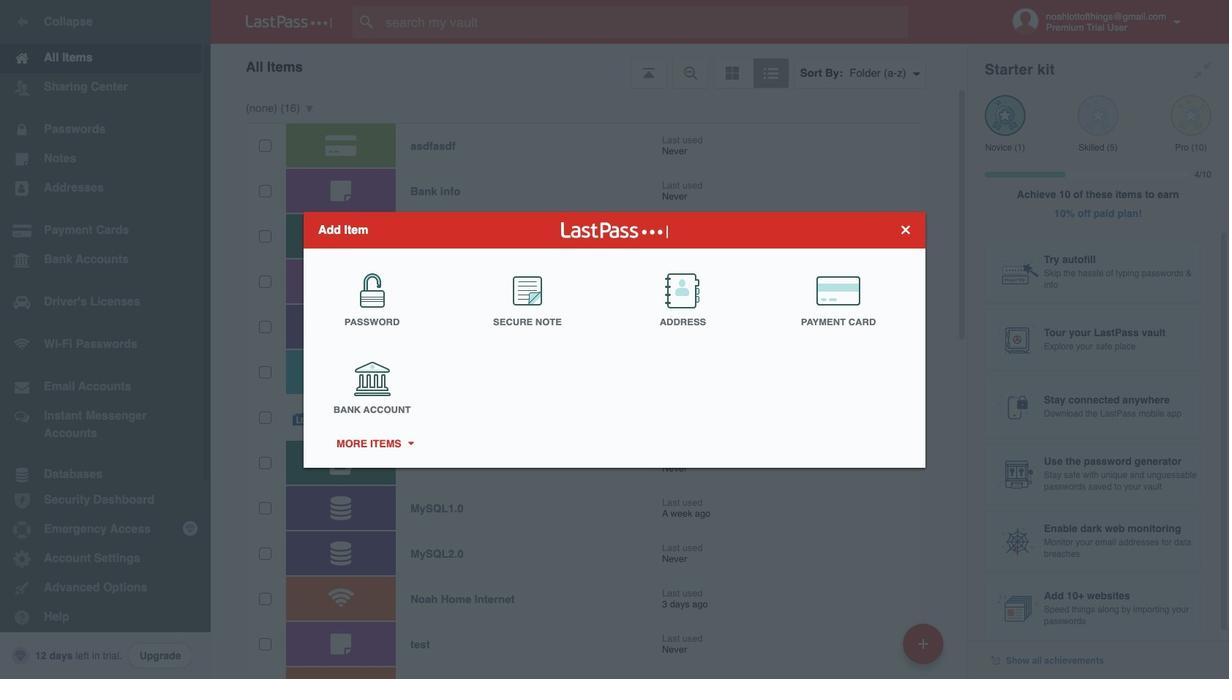 Task type: locate. For each thing, give the bounding box(es) containing it.
vault options navigation
[[211, 44, 967, 88]]

lastpass image
[[246, 15, 332, 29]]

caret right image
[[405, 442, 416, 446]]

search my vault text field
[[353, 6, 937, 38]]

dialog
[[304, 212, 925, 468]]

main navigation navigation
[[0, 0, 211, 680]]



Task type: vqa. For each thing, say whether or not it's contained in the screenshot.
THE NEW ITEM element
no



Task type: describe. For each thing, give the bounding box(es) containing it.
Search search field
[[353, 6, 937, 38]]

new item navigation
[[898, 620, 953, 680]]

new item image
[[918, 639, 928, 649]]



